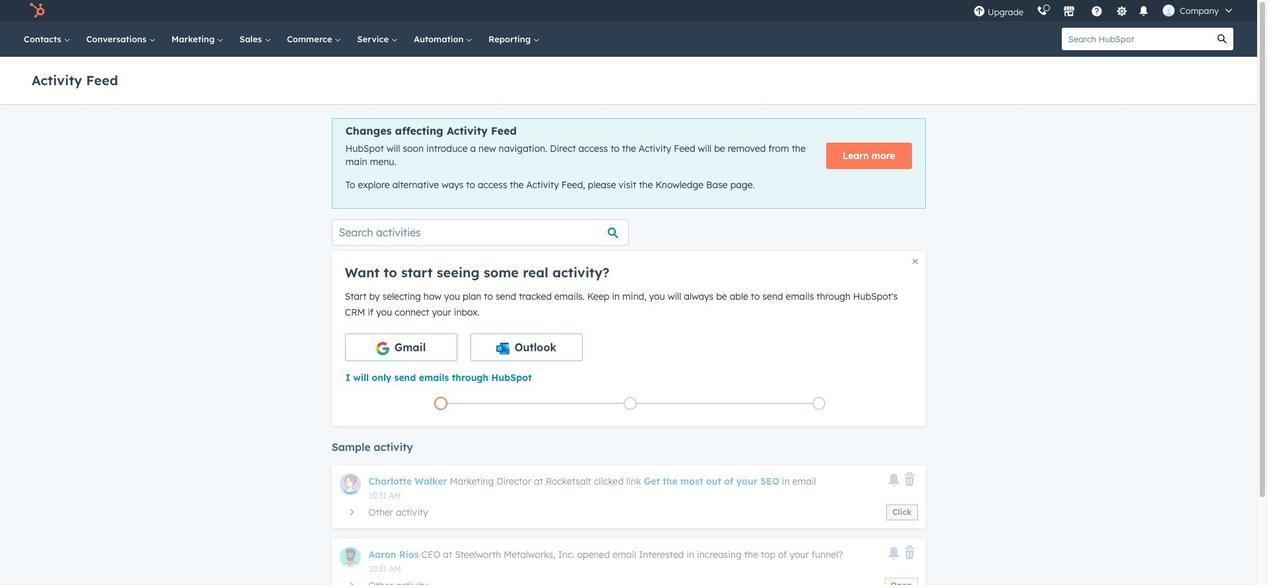 Task type: vqa. For each thing, say whether or not it's contained in the screenshot.
Calling Icon
no



Task type: describe. For each thing, give the bounding box(es) containing it.
close image
[[913, 259, 918, 264]]

marketplaces image
[[1064, 6, 1076, 18]]



Task type: locate. For each thing, give the bounding box(es) containing it.
onboarding.steps.sendtrackedemailingmail.title image
[[627, 400, 634, 408]]

jacob simon image
[[1163, 5, 1175, 17]]

menu
[[967, 0, 1242, 21]]

list
[[346, 394, 914, 413]]

None checkbox
[[471, 333, 583, 361]]

onboarding.steps.finalstep.title image
[[816, 400, 823, 408]]

None checkbox
[[345, 333, 457, 361]]

Search activities search field
[[332, 219, 629, 246]]

Search HubSpot search field
[[1063, 28, 1212, 50]]



